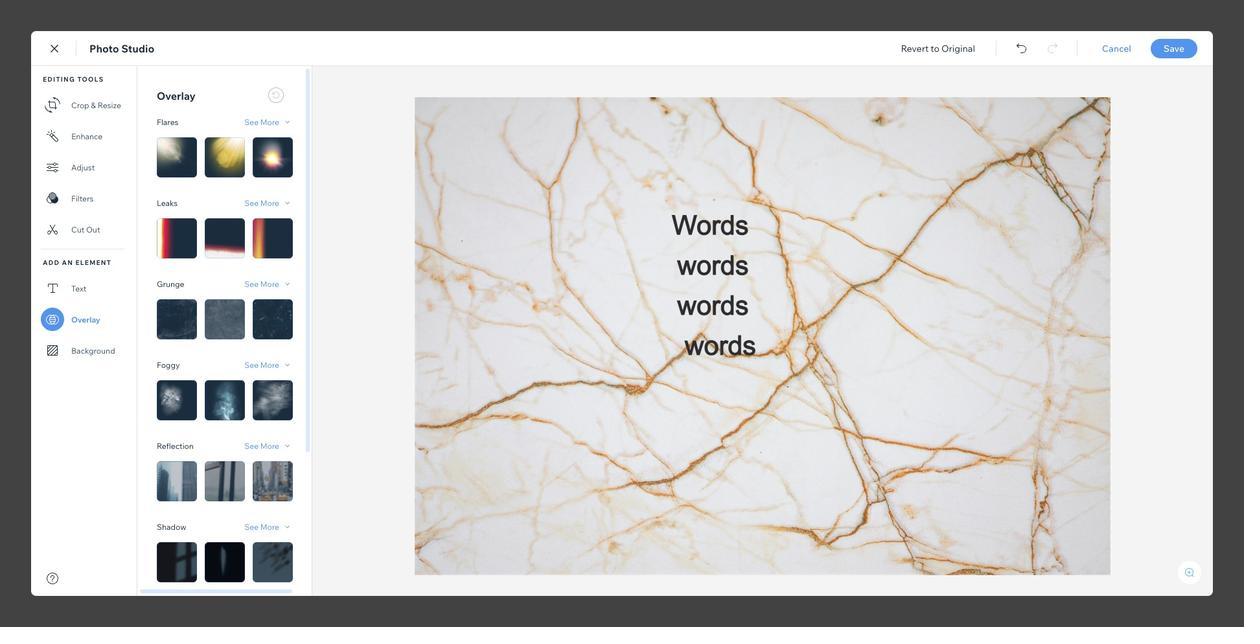 Task type: describe. For each thing, give the bounding box(es) containing it.
seo button
[[17, 191, 41, 229]]

seo
[[21, 220, 37, 229]]

translate
[[12, 438, 45, 447]]

back
[[31, 43, 52, 54]]

menu containing add
[[0, 74, 58, 455]]

marble te image
[[406, 212, 886, 541]]

notes
[[1190, 79, 1215, 90]]

publish
[[1150, 43, 1182, 54]]

add button
[[17, 82, 41, 121]]

save
[[1009, 43, 1030, 54]]

translate button
[[12, 408, 45, 447]]



Task type: locate. For each thing, give the bounding box(es) containing it.
monetize button
[[12, 354, 46, 393]]

notes button
[[1167, 76, 1219, 93]]

categories button
[[9, 245, 49, 284]]

monetize
[[12, 383, 46, 393]]

tags button
[[17, 299, 41, 338]]

settings
[[14, 165, 44, 175]]

preview
[[1079, 43, 1112, 55]]

menu
[[0, 74, 58, 455]]

save button
[[994, 43, 1046, 54]]

categories
[[9, 274, 49, 284]]

tags
[[20, 329, 37, 338]]

back button
[[16, 43, 52, 54]]

add
[[21, 111, 36, 121]]

Add a Catchy Title text field
[[406, 120, 872, 144]]

publish button
[[1132, 38, 1200, 59]]

preview button
[[1079, 43, 1112, 55]]

settings button
[[14, 136, 44, 175]]



Task type: vqa. For each thing, say whether or not it's contained in the screenshot.
the Give a quick intro to your service. text box
no



